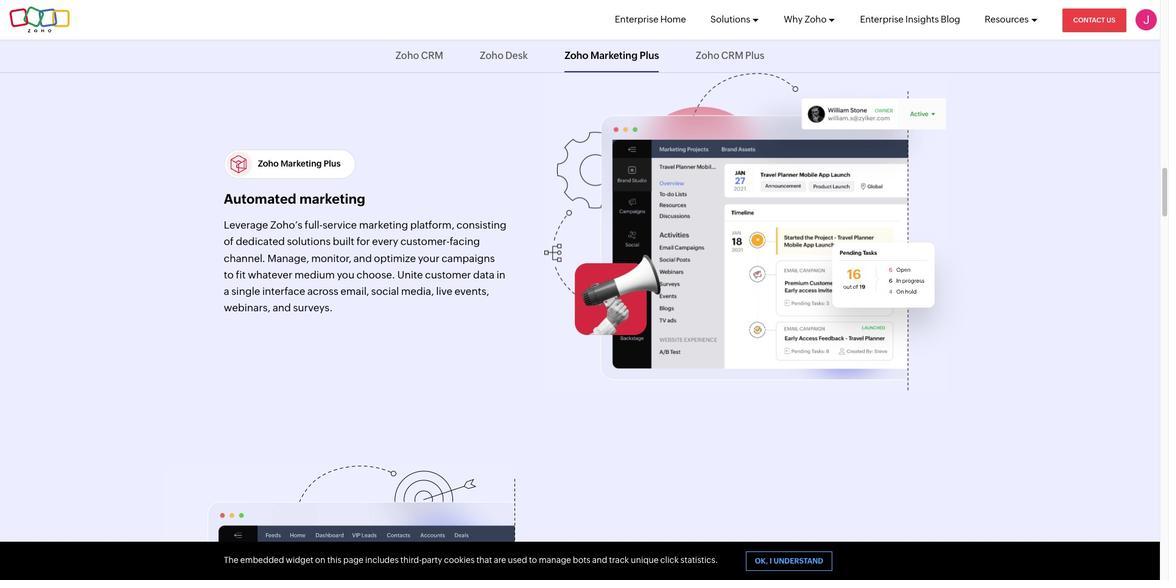Task type: vqa. For each thing, say whether or not it's contained in the screenshot.
the do
no



Task type: locate. For each thing, give the bounding box(es) containing it.
enterprise
[[615, 14, 659, 24], [860, 14, 904, 24]]

and down for
[[354, 252, 372, 265]]

zoho marketing plus
[[565, 50, 659, 62], [258, 159, 341, 169]]

to right used
[[529, 556, 537, 566]]

1 enterprise from the left
[[615, 14, 659, 24]]

across
[[307, 286, 338, 298]]

contact us link
[[1063, 9, 1127, 32]]

whatever
[[248, 269, 293, 281]]

zoho marketing plus up automated marketing
[[258, 159, 341, 169]]

ok,
[[755, 558, 768, 566]]

1 vertical spatial and
[[273, 302, 291, 314]]

0 horizontal spatial enterprise
[[615, 14, 659, 24]]

marketing inside leverage zoho's full-service marketing platform, consisting of dedicated solutions built for every customer-facing channel. manage, monitor, and optimize your campaigns to fit whatever medium you choose. unite customer data in a single interface across email, social media, live events, webinars, and surveys.
[[359, 219, 408, 232]]

1 vertical spatial zoho crm plus
[[650, 559, 711, 568]]

0 vertical spatial marketing
[[591, 50, 638, 62]]

zoho desk link
[[480, 40, 528, 72]]

cookies
[[444, 556, 475, 566]]

1 horizontal spatial zoho marketing plus
[[565, 50, 659, 62]]

2 enterprise from the left
[[860, 14, 904, 24]]

the embedded widget on this page includes third-party cookies that are used to manage bots and track unique click statistics.
[[224, 556, 718, 566]]

facing
[[450, 236, 480, 248]]

0 vertical spatial to
[[224, 269, 234, 281]]

webinars,
[[224, 302, 271, 314]]

on
[[315, 556, 326, 566]]

1 horizontal spatial to
[[529, 556, 537, 566]]

blog
[[941, 14, 960, 24]]

customer-
[[401, 236, 450, 248]]

you
[[337, 269, 355, 281]]

click
[[660, 556, 679, 566]]

every
[[372, 236, 398, 248]]

crm for zoho crm plus link
[[721, 50, 744, 62]]

contact us
[[1073, 16, 1116, 24]]

marketing up service
[[299, 192, 365, 207]]

1 vertical spatial marketing
[[359, 219, 408, 232]]

of
[[224, 236, 234, 248]]

zoho crm plus link
[[696, 40, 765, 72]]

plus
[[640, 50, 659, 62], [745, 50, 765, 62], [324, 159, 341, 169], [694, 559, 711, 568]]

james peterson image
[[1136, 9, 1157, 30]]

enterprise left insights
[[860, 14, 904, 24]]

and
[[354, 252, 372, 265], [273, 302, 291, 314], [592, 556, 607, 566]]

plus down enterprise home link
[[640, 50, 659, 62]]

statistics.
[[681, 556, 718, 566]]

marketing up every
[[359, 219, 408, 232]]

marketing
[[299, 192, 365, 207], [359, 219, 408, 232]]

0 vertical spatial and
[[354, 252, 372, 265]]

zoho marketing plus down enterprise home link
[[565, 50, 659, 62]]

to
[[224, 269, 234, 281], [529, 556, 537, 566]]

0 vertical spatial marketing
[[299, 192, 365, 207]]

surveys.
[[293, 302, 333, 314]]

plus up automated marketing
[[324, 159, 341, 169]]

events,
[[455, 286, 489, 298]]

2 horizontal spatial and
[[592, 556, 607, 566]]

consisting
[[457, 219, 507, 232]]

crm
[[421, 50, 443, 62], [721, 50, 744, 62], [672, 559, 692, 568]]

email,
[[341, 286, 369, 298]]

marketing
[[591, 50, 638, 62], [281, 159, 322, 169]]

crm for zoho crm link
[[421, 50, 443, 62]]

to left fit
[[224, 269, 234, 281]]

enterprise home link
[[615, 0, 686, 39]]

that
[[476, 556, 492, 566]]

channel.
[[224, 252, 265, 265]]

2 horizontal spatial crm
[[721, 50, 744, 62]]

third-
[[400, 556, 422, 566]]

solutions
[[287, 236, 331, 248]]

enterprise left home
[[615, 14, 659, 24]]

includes
[[365, 556, 399, 566]]

widget
[[286, 556, 314, 566]]

zoho crm plus
[[696, 50, 765, 62], [650, 559, 711, 568]]

interface
[[262, 286, 305, 298]]

and right bots
[[592, 556, 607, 566]]

media,
[[401, 286, 434, 298]]

embedded
[[240, 556, 284, 566]]

zoho enterprise logo image
[[9, 6, 70, 33]]

1 horizontal spatial marketing
[[591, 50, 638, 62]]

0 horizontal spatial marketing
[[281, 159, 322, 169]]

marketing down enterprise home link
[[591, 50, 638, 62]]

automated
[[224, 192, 296, 207]]

1 horizontal spatial enterprise
[[860, 14, 904, 24]]

0 horizontal spatial to
[[224, 269, 234, 281]]

automated marketing image
[[544, 73, 947, 394]]

integrated cx platform image
[[163, 467, 515, 581]]

insights
[[906, 14, 939, 24]]

0 horizontal spatial and
[[273, 302, 291, 314]]

service
[[323, 219, 357, 232]]

why zoho
[[784, 14, 827, 24]]

marketing up automated marketing
[[281, 159, 322, 169]]

resources
[[985, 14, 1029, 24]]

manage
[[539, 556, 571, 566]]

0 horizontal spatial crm
[[421, 50, 443, 62]]

i
[[770, 558, 772, 566]]

1 vertical spatial zoho marketing plus
[[258, 159, 341, 169]]

1 vertical spatial to
[[529, 556, 537, 566]]

why
[[784, 14, 803, 24]]

zoho
[[805, 14, 827, 24], [395, 50, 419, 62], [480, 50, 504, 62], [565, 50, 588, 62], [696, 50, 720, 62], [258, 159, 279, 169], [650, 559, 671, 568]]

home
[[660, 14, 686, 24]]

unique
[[631, 556, 659, 566]]

0 vertical spatial zoho marketing plus
[[565, 50, 659, 62]]

and down interface
[[273, 302, 291, 314]]



Task type: describe. For each thing, give the bounding box(es) containing it.
leverage zoho's full-service marketing platform, consisting of dedicated solutions built for every customer-facing channel. manage, monitor, and optimize your campaigns to fit whatever medium you choose. unite customer data in a single interface across email, social media, live events, webinars, and surveys.
[[224, 219, 507, 314]]

to inside leverage zoho's full-service marketing platform, consisting of dedicated solutions built for every customer-facing channel. manage, monitor, and optimize your campaigns to fit whatever medium you choose. unite customer data in a single interface across email, social media, live events, webinars, and surveys.
[[224, 269, 234, 281]]

enterprise home
[[615, 14, 686, 24]]

enterprise for enterprise insights blog
[[860, 14, 904, 24]]

ok, i understand
[[755, 558, 823, 566]]

enterprise insights blog link
[[860, 0, 960, 39]]

built
[[333, 236, 354, 248]]

used
[[508, 556, 527, 566]]

choose.
[[357, 269, 395, 281]]

are
[[494, 556, 506, 566]]

customer
[[425, 269, 471, 281]]

understand
[[774, 558, 823, 566]]

single
[[231, 286, 260, 298]]

the
[[224, 556, 239, 566]]

enterprise insights blog
[[860, 14, 960, 24]]

0 horizontal spatial zoho marketing plus
[[258, 159, 341, 169]]

desk
[[505, 50, 528, 62]]

1 horizontal spatial and
[[354, 252, 372, 265]]

enterprise for enterprise home
[[615, 14, 659, 24]]

zoho desk
[[480, 50, 528, 62]]

monitor,
[[311, 252, 351, 265]]

zoho crm link
[[395, 40, 443, 72]]

fit
[[236, 269, 246, 281]]

platform,
[[410, 219, 455, 232]]

track
[[609, 556, 629, 566]]

zoho crm
[[395, 50, 443, 62]]

bots
[[573, 556, 591, 566]]

unite
[[397, 269, 423, 281]]

automated marketing
[[224, 192, 365, 207]]

medium
[[295, 269, 335, 281]]

live
[[436, 286, 453, 298]]

data
[[473, 269, 495, 281]]

zoho marketing plus link
[[565, 40, 659, 72]]

your
[[418, 252, 440, 265]]

leverage
[[224, 219, 268, 232]]

social
[[371, 286, 399, 298]]

for
[[357, 236, 370, 248]]

contact
[[1073, 16, 1105, 24]]

plus down solutions
[[745, 50, 765, 62]]

dedicated
[[236, 236, 285, 248]]

full-
[[305, 219, 323, 232]]

page
[[343, 556, 364, 566]]

solutions
[[711, 14, 750, 24]]

automated marketing feature image
[[833, 243, 935, 308]]

optimize
[[374, 252, 416, 265]]

this
[[327, 556, 342, 566]]

plus right click
[[694, 559, 711, 568]]

manage,
[[268, 252, 309, 265]]

in
[[497, 269, 506, 281]]

1 horizontal spatial crm
[[672, 559, 692, 568]]

party
[[422, 556, 442, 566]]

1 vertical spatial marketing
[[281, 159, 322, 169]]

a
[[224, 286, 229, 298]]

campaigns
[[442, 252, 495, 265]]

2 vertical spatial and
[[592, 556, 607, 566]]

zoho's
[[270, 219, 303, 232]]

0 vertical spatial zoho crm plus
[[696, 50, 765, 62]]

us
[[1107, 16, 1116, 24]]



